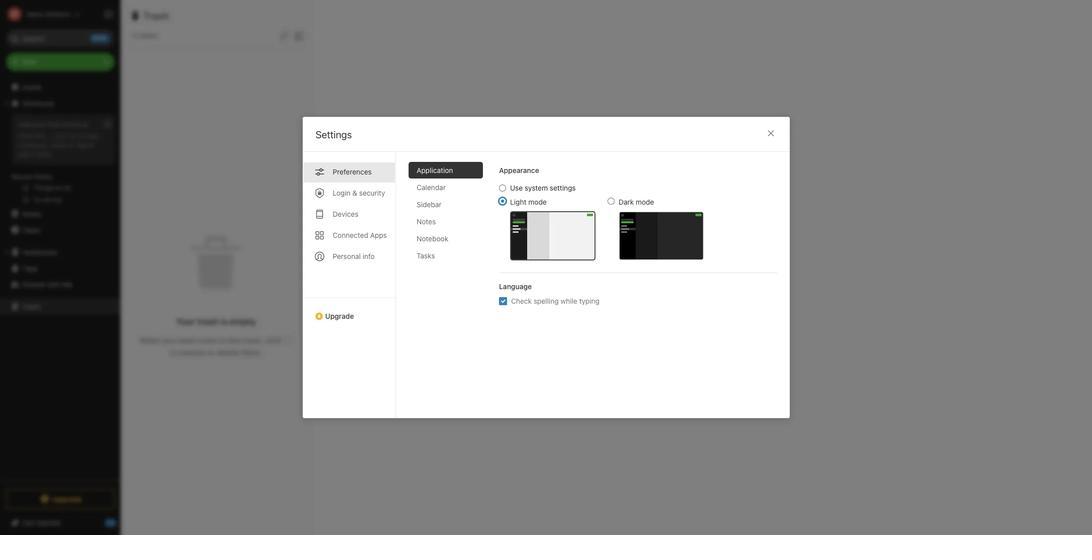 Task type: describe. For each thing, give the bounding box(es) containing it.
click
[[265, 336, 282, 345]]

tags button
[[0, 260, 120, 276]]

expand notebooks image
[[3, 248, 11, 256]]

or inside icon on a note, notebook, stack or tag to add it here.
[[69, 141, 75, 149]]

to inside icon on a note, notebook, stack or tag to add it here.
[[88, 141, 95, 149]]

or inside the when you have notes in the trash, click '...' to restore or delete them.
[[207, 348, 215, 357]]

recent notes
[[12, 173, 53, 181]]

security
[[359, 189, 385, 197]]

personal info
[[333, 252, 375, 261]]

0 vertical spatial notes
[[139, 31, 157, 40]]

check spelling while typing
[[511, 297, 600, 305]]

Dark mode radio
[[608, 198, 615, 205]]

login & security
[[333, 189, 385, 197]]

option group containing use system settings
[[499, 184, 704, 261]]

Light mode radio
[[499, 198, 506, 205]]

Search text field
[[13, 29, 108, 47]]

home link
[[0, 79, 121, 95]]

light
[[510, 198, 527, 206]]

you
[[163, 336, 176, 345]]

apps
[[370, 231, 387, 239]]

your
[[32, 120, 46, 128]]

here.
[[37, 150, 53, 158]]

is
[[221, 316, 228, 327]]

on
[[70, 132, 77, 140]]

sidebar
[[417, 200, 442, 209]]

tags
[[23, 264, 38, 272]]

first
[[48, 120, 60, 128]]

icon
[[55, 132, 68, 140]]

0 notes
[[133, 31, 157, 40]]

close image
[[765, 127, 777, 139]]

calendar tab
[[409, 179, 483, 196]]

Use system settings radio
[[499, 185, 506, 192]]

0 horizontal spatial upgrade button
[[6, 489, 115, 509]]

note,
[[84, 132, 100, 140]]

when you have notes in the trash, click '...' to restore or delete them.
[[140, 336, 293, 357]]

typing
[[579, 297, 600, 305]]

appearance
[[499, 166, 539, 175]]

upgrade for the leftmost upgrade popup button
[[52, 495, 82, 503]]

them.
[[242, 348, 263, 357]]

notes inside group
[[35, 173, 53, 181]]

the inside the when you have notes in the trash, click '...' to restore or delete them.
[[228, 336, 240, 345]]

Check spelling while typing checkbox
[[499, 297, 507, 305]]

tasks tab
[[409, 247, 483, 264]]

notes inside the when you have notes in the trash, click '...' to restore or delete them.
[[197, 336, 218, 345]]

to inside the when you have notes in the trash, click '...' to restore or delete them.
[[170, 348, 177, 357]]

trash,
[[242, 336, 263, 345]]

group containing add your first shortcut
[[0, 111, 120, 210]]

calendar
[[417, 183, 446, 192]]

shared with me
[[22, 280, 73, 288]]

in
[[220, 336, 226, 345]]

while
[[561, 297, 577, 305]]

notebook tab
[[409, 230, 483, 247]]

restore
[[179, 348, 205, 357]]

shared with me link
[[0, 276, 120, 292]]

info
[[363, 252, 375, 261]]

new
[[22, 57, 37, 66]]

tree containing home
[[0, 79, 121, 480]]

tag
[[77, 141, 87, 149]]

upgrade for upgrade popup button to the top
[[325, 312, 354, 320]]

tasks inside "tab"
[[417, 251, 435, 260]]

connected apps
[[333, 231, 387, 239]]

click the ...
[[18, 132, 53, 140]]



Task type: locate. For each thing, give the bounding box(es) containing it.
notes right recent
[[35, 173, 53, 181]]

personal
[[333, 252, 361, 261]]

notebook
[[417, 234, 448, 243]]

upgrade button
[[303, 298, 396, 324], [6, 489, 115, 509]]

1 horizontal spatial to
[[170, 348, 177, 357]]

empty
[[230, 316, 256, 327]]

0 horizontal spatial mode
[[528, 198, 547, 206]]

add
[[18, 120, 31, 128]]

tab list for application
[[303, 152, 396, 418]]

preferences
[[333, 167, 372, 176]]

recent
[[12, 173, 33, 181]]

with
[[47, 280, 61, 288]]

new button
[[6, 53, 115, 71]]

None search field
[[13, 29, 108, 47]]

tasks up notebooks
[[22, 226, 40, 234]]

notes inside "link"
[[22, 209, 41, 218]]

delete
[[217, 348, 240, 357]]

a
[[79, 132, 83, 140]]

1 horizontal spatial tab list
[[409, 162, 491, 418]]

notes left in
[[197, 336, 218, 345]]

1 horizontal spatial upgrade
[[325, 312, 354, 320]]

or left delete
[[207, 348, 215, 357]]

icon on a note, notebook, stack or tag to add it here.
[[18, 132, 100, 158]]

1 horizontal spatial trash
[[143, 10, 169, 22]]

0 vertical spatial upgrade button
[[303, 298, 396, 324]]

shortcuts
[[23, 99, 54, 107]]

or
[[69, 141, 75, 149], [207, 348, 215, 357]]

0 vertical spatial or
[[69, 141, 75, 149]]

the inside group
[[35, 132, 45, 140]]

home
[[22, 83, 41, 91]]

1 vertical spatial to
[[170, 348, 177, 357]]

mode for light mode
[[528, 198, 547, 206]]

1 horizontal spatial the
[[228, 336, 240, 345]]

notes down sidebar
[[417, 217, 436, 226]]

light mode
[[510, 198, 547, 206]]

1 horizontal spatial or
[[207, 348, 215, 357]]

upgrade inside tab list
[[325, 312, 354, 320]]

dark
[[619, 198, 634, 206]]

tasks button
[[0, 222, 120, 238]]

to down you at the bottom left of the page
[[170, 348, 177, 357]]

1 horizontal spatial upgrade button
[[303, 298, 396, 324]]

system
[[525, 184, 548, 192]]

0 vertical spatial trash
[[143, 10, 169, 22]]

1 horizontal spatial tasks
[[417, 251, 435, 260]]

upgrade
[[325, 312, 354, 320], [52, 495, 82, 503]]

spelling
[[534, 297, 559, 305]]

trash
[[197, 316, 219, 327]]

0 horizontal spatial the
[[35, 132, 45, 140]]

shortcuts button
[[0, 95, 120, 111]]

have
[[178, 336, 195, 345]]

mode down system
[[528, 198, 547, 206]]

me
[[63, 280, 73, 288]]

or down on at the left of the page
[[69, 141, 75, 149]]

the left ...
[[35, 132, 45, 140]]

0 horizontal spatial upgrade
[[52, 495, 82, 503]]

1 vertical spatial upgrade button
[[6, 489, 115, 509]]

shared
[[22, 280, 45, 288]]

tasks inside button
[[22, 226, 40, 234]]

shortcut
[[62, 120, 89, 128]]

settings
[[316, 129, 352, 140]]

tab list
[[303, 152, 396, 418], [409, 162, 491, 418]]

when
[[140, 336, 161, 345]]

...
[[47, 132, 53, 140]]

the
[[35, 132, 45, 140], [228, 336, 240, 345]]

notes link
[[0, 206, 120, 222]]

notes right 0
[[139, 31, 157, 40]]

tasks down notebook at the top left of the page
[[417, 251, 435, 260]]

0 vertical spatial tasks
[[22, 226, 40, 234]]

trash down shared
[[22, 302, 40, 311]]

tree
[[0, 79, 121, 480]]

the right in
[[228, 336, 240, 345]]

notes up tasks button
[[22, 209, 41, 218]]

note list element
[[121, 0, 312, 535]]

option group
[[499, 184, 704, 261]]

mode
[[528, 198, 547, 206], [636, 198, 654, 206]]

use
[[510, 184, 523, 192]]

mode for dark mode
[[636, 198, 654, 206]]

0 horizontal spatial to
[[88, 141, 95, 149]]

sidebar tab
[[409, 196, 483, 213]]

devices
[[333, 210, 358, 218]]

1 horizontal spatial notes
[[197, 336, 218, 345]]

notes
[[139, 31, 157, 40], [197, 336, 218, 345]]

0 horizontal spatial notes
[[139, 31, 157, 40]]

it
[[31, 150, 35, 158]]

note window - empty element
[[312, 0, 1093, 535]]

group
[[0, 111, 120, 210]]

1 horizontal spatial mode
[[636, 198, 654, 206]]

application tab
[[409, 162, 483, 179]]

notebook,
[[18, 141, 49, 149]]

trash up 0 notes
[[143, 10, 169, 22]]

to
[[88, 141, 95, 149], [170, 348, 177, 357]]

tab list containing application
[[409, 162, 491, 418]]

0 vertical spatial the
[[35, 132, 45, 140]]

add your first shortcut
[[18, 120, 89, 128]]

1 vertical spatial or
[[207, 348, 215, 357]]

0 vertical spatial upgrade
[[325, 312, 354, 320]]

0 horizontal spatial tab list
[[303, 152, 396, 418]]

check
[[511, 297, 532, 305]]

notes inside tab
[[417, 217, 436, 226]]

notes tab
[[409, 213, 483, 230]]

your
[[176, 316, 195, 327]]

settings image
[[103, 8, 115, 20]]

notes
[[35, 173, 53, 181], [22, 209, 41, 218], [417, 217, 436, 226]]

1 vertical spatial the
[[228, 336, 240, 345]]

use system settings
[[510, 184, 576, 192]]

notebooks link
[[0, 244, 120, 260]]

0 vertical spatial to
[[88, 141, 95, 149]]

1 vertical spatial upgrade
[[52, 495, 82, 503]]

dark mode
[[619, 198, 654, 206]]

trash
[[143, 10, 169, 22], [22, 302, 40, 311]]

trash link
[[0, 298, 120, 314]]

add
[[18, 150, 30, 158]]

stack
[[51, 141, 67, 149]]

application
[[417, 166, 453, 175]]

connected
[[333, 231, 368, 239]]

tab list containing preferences
[[303, 152, 396, 418]]

0 horizontal spatial trash
[[22, 302, 40, 311]]

notebooks
[[23, 248, 58, 256]]

settings
[[550, 184, 576, 192]]

trash inside note list element
[[143, 10, 169, 22]]

your trash is empty
[[176, 316, 256, 327]]

click
[[18, 132, 33, 140]]

1 mode from the left
[[528, 198, 547, 206]]

0 horizontal spatial tasks
[[22, 226, 40, 234]]

1 vertical spatial trash
[[22, 302, 40, 311]]

trash inside tree
[[22, 302, 40, 311]]

0 horizontal spatial or
[[69, 141, 75, 149]]

1 vertical spatial notes
[[197, 336, 218, 345]]

login
[[333, 189, 350, 197]]

tab list for appearance
[[409, 162, 491, 418]]

mode right dark
[[636, 198, 654, 206]]

0
[[133, 31, 137, 40]]

1 vertical spatial tasks
[[417, 251, 435, 260]]

language
[[499, 282, 532, 291]]

&
[[352, 189, 357, 197]]

tasks
[[22, 226, 40, 234], [417, 251, 435, 260]]

'...'
[[284, 336, 293, 345]]

2 mode from the left
[[636, 198, 654, 206]]

to down note,
[[88, 141, 95, 149]]



Task type: vqa. For each thing, say whether or not it's contained in the screenshot.
settings image
yes



